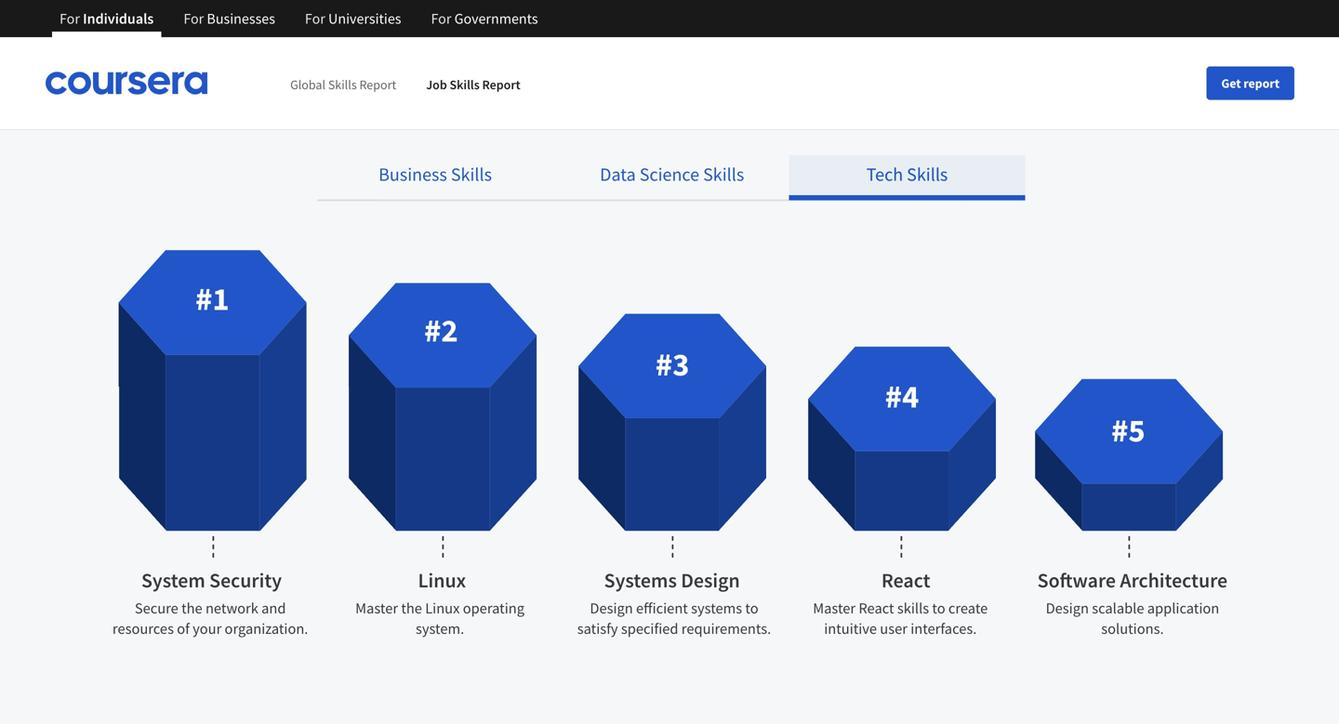Task type: vqa. For each thing, say whether or not it's contained in the screenshot.
John
no



Task type: describe. For each thing, give the bounding box(es) containing it.
get report
[[1222, 75, 1280, 92]]

global skills report link
[[290, 76, 397, 93]]

skills for global
[[328, 76, 357, 93]]

for governments
[[431, 9, 538, 28]]

coursera logo image
[[45, 72, 208, 95]]

for universities
[[305, 9, 401, 28]]

global
[[290, 76, 326, 93]]

report
[[1244, 75, 1280, 92]]

for individuals
[[60, 9, 154, 28]]

job
[[426, 76, 447, 93]]

for for governments
[[431, 9, 452, 28]]



Task type: locate. For each thing, give the bounding box(es) containing it.
0 horizontal spatial skills
[[328, 76, 357, 93]]

report for global skills report
[[360, 76, 397, 93]]

1 skills from the left
[[328, 76, 357, 93]]

skills
[[328, 76, 357, 93], [450, 76, 480, 93]]

1 report from the left
[[360, 76, 397, 93]]

1 for from the left
[[60, 9, 80, 28]]

report for job skills report
[[482, 76, 521, 93]]

for left individuals
[[60, 9, 80, 28]]

banner navigation
[[45, 0, 553, 37]]

for for universities
[[305, 9, 325, 28]]

skills right job
[[450, 76, 480, 93]]

for left the governments
[[431, 9, 452, 28]]

for for businesses
[[184, 9, 204, 28]]

1 horizontal spatial report
[[482, 76, 521, 93]]

3 for from the left
[[305, 9, 325, 28]]

job skills report link
[[426, 76, 521, 93]]

for for individuals
[[60, 9, 80, 28]]

for left universities
[[305, 9, 325, 28]]

for businesses
[[184, 9, 275, 28]]

2 report from the left
[[482, 76, 521, 93]]

4 for from the left
[[431, 9, 452, 28]]

for
[[60, 9, 80, 28], [184, 9, 204, 28], [305, 9, 325, 28], [431, 9, 452, 28]]

governments
[[455, 9, 538, 28]]

businesses
[[207, 9, 275, 28]]

global skills report
[[290, 76, 397, 93]]

get report button
[[1207, 67, 1295, 100]]

universities
[[328, 9, 401, 28]]

for left businesses
[[184, 9, 204, 28]]

report left job
[[360, 76, 397, 93]]

report
[[360, 76, 397, 93], [482, 76, 521, 93]]

skills right global
[[328, 76, 357, 93]]

2 skills from the left
[[450, 76, 480, 93]]

individuals
[[83, 9, 154, 28]]

report right job
[[482, 76, 521, 93]]

skills for job
[[450, 76, 480, 93]]

get
[[1222, 75, 1242, 92]]

1 horizontal spatial skills
[[450, 76, 480, 93]]

2 for from the left
[[184, 9, 204, 28]]

0 horizontal spatial report
[[360, 76, 397, 93]]

job skills report
[[426, 76, 521, 93]]



